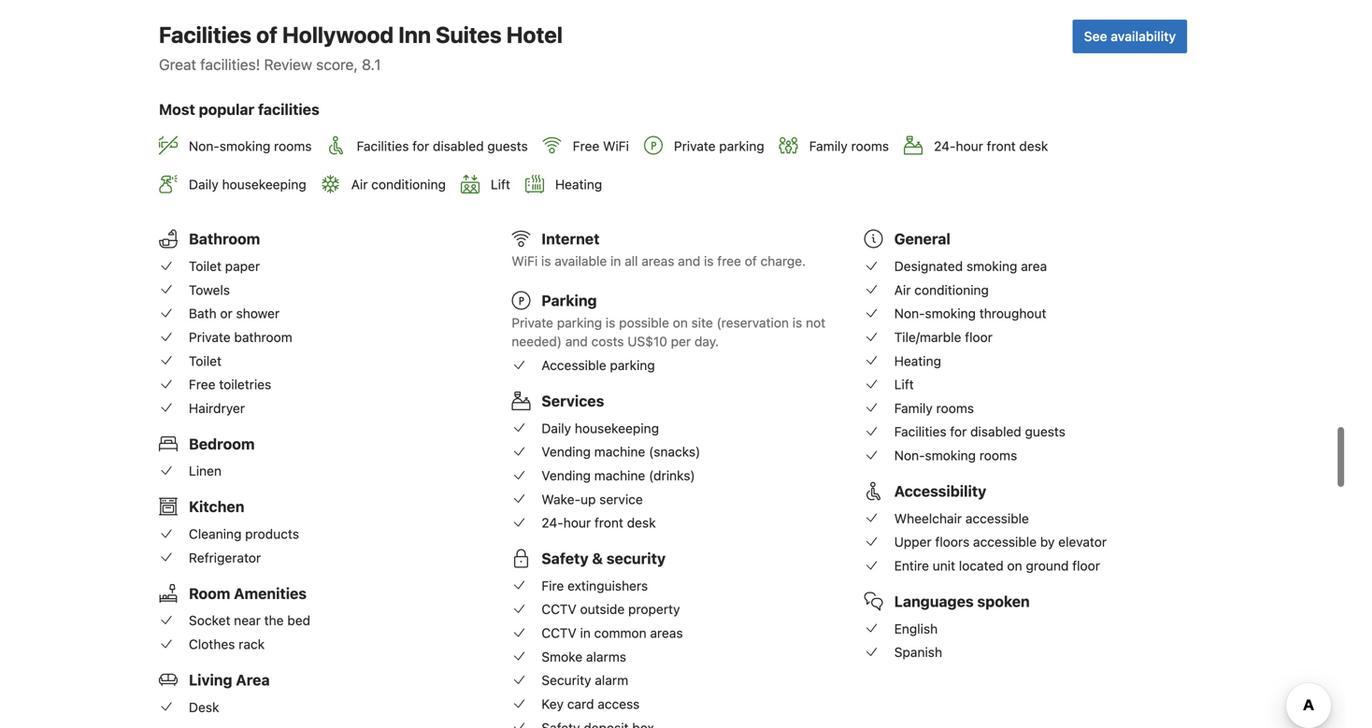 Task type: vqa. For each thing, say whether or not it's contained in the screenshot.


Task type: locate. For each thing, give the bounding box(es) containing it.
1 vertical spatial guests
[[1026, 424, 1066, 440]]

score,
[[316, 56, 358, 74]]

refrigerator
[[189, 550, 261, 566]]

cctv up smoke
[[542, 626, 577, 641]]

0 vertical spatial floor
[[966, 330, 993, 345]]

desk
[[1020, 138, 1049, 154], [627, 515, 656, 531]]

1 vending from the top
[[542, 444, 591, 460]]

1 horizontal spatial free
[[573, 138, 600, 154]]

parking for private parking is possible on site (reservation is not needed) and costs us$10 per day.
[[557, 315, 602, 331]]

1 vertical spatial lift
[[895, 377, 914, 392]]

air conditioning
[[351, 177, 446, 192], [895, 282, 990, 298]]

0 vertical spatial parking
[[720, 138, 765, 154]]

free wifi
[[573, 138, 629, 154]]

2 horizontal spatial private
[[674, 138, 716, 154]]

non-smoking rooms down most popular facilities
[[189, 138, 312, 154]]

facilities up facilities!
[[159, 22, 252, 48]]

1 horizontal spatial floor
[[1073, 558, 1101, 574]]

2 vending from the top
[[542, 468, 591, 484]]

wifi
[[603, 138, 629, 154], [512, 254, 538, 269]]

0 horizontal spatial conditioning
[[372, 177, 446, 192]]

housekeeping up vending machine (snacks) at the bottom of the page
[[575, 421, 659, 436]]

toilet
[[189, 259, 222, 274], [189, 353, 222, 369]]

is up costs
[[606, 315, 616, 331]]

floor down elevator
[[1073, 558, 1101, 574]]

facilities up accessibility
[[895, 424, 947, 440]]

1 horizontal spatial desk
[[1020, 138, 1049, 154]]

machine down vending machine (snacks) at the bottom of the page
[[595, 468, 646, 484]]

linen
[[189, 464, 222, 479]]

free for free toiletries
[[189, 377, 216, 392]]

located
[[960, 558, 1004, 574]]

1 horizontal spatial lift
[[895, 377, 914, 392]]

1 vertical spatial non-smoking rooms
[[895, 448, 1018, 464]]

hour
[[956, 138, 984, 154], [564, 515, 591, 531]]

see availability button
[[1073, 20, 1188, 53]]

1 vertical spatial facilities
[[357, 138, 409, 154]]

1 horizontal spatial wifi
[[603, 138, 629, 154]]

0 vertical spatial 24-
[[935, 138, 956, 154]]

smoking up accessibility
[[926, 448, 977, 464]]

areas down property
[[651, 626, 683, 641]]

air
[[351, 177, 368, 192], [895, 282, 911, 298]]

facilities
[[159, 22, 252, 48], [357, 138, 409, 154], [895, 424, 947, 440]]

8.1
[[362, 56, 381, 74]]

1 vertical spatial facilities for disabled guests
[[895, 424, 1066, 440]]

0 vertical spatial air conditioning
[[351, 177, 446, 192]]

2 toilet from the top
[[189, 353, 222, 369]]

0 horizontal spatial facilities
[[159, 22, 252, 48]]

in left all
[[611, 254, 621, 269]]

1 machine from the top
[[595, 444, 646, 460]]

1 horizontal spatial family
[[895, 401, 933, 416]]

2 machine from the top
[[595, 468, 646, 484]]

parking
[[720, 138, 765, 154], [557, 315, 602, 331], [610, 358, 655, 373]]

facilities inside facilities of hollywood inn suites hotel great facilities! review score, 8.1
[[159, 22, 252, 48]]

non- up tile/marble
[[895, 306, 926, 321]]

private
[[674, 138, 716, 154], [512, 315, 554, 331], [189, 330, 231, 345]]

0 horizontal spatial and
[[566, 334, 588, 350]]

1 horizontal spatial air
[[895, 282, 911, 298]]

0 horizontal spatial daily housekeeping
[[189, 177, 307, 192]]

2 cctv from the top
[[542, 626, 577, 641]]

1 cctv from the top
[[542, 602, 577, 618]]

0 horizontal spatial floor
[[966, 330, 993, 345]]

1 horizontal spatial conditioning
[[915, 282, 990, 298]]

1 vertical spatial for
[[951, 424, 967, 440]]

2 vertical spatial parking
[[610, 358, 655, 373]]

up
[[581, 492, 596, 507]]

designated smoking area
[[895, 259, 1048, 274]]

0 horizontal spatial private
[[189, 330, 231, 345]]

0 horizontal spatial hour
[[564, 515, 591, 531]]

0 vertical spatial and
[[678, 254, 701, 269]]

free for free wifi
[[573, 138, 600, 154]]

inn
[[399, 22, 431, 48]]

1 vertical spatial housekeeping
[[575, 421, 659, 436]]

heating down tile/marble
[[895, 353, 942, 369]]

front
[[987, 138, 1016, 154], [595, 515, 624, 531]]

1 vertical spatial 24-
[[542, 515, 564, 531]]

non-smoking rooms
[[189, 138, 312, 154], [895, 448, 1018, 464]]

1 horizontal spatial facilities for disabled guests
[[895, 424, 1066, 440]]

1 horizontal spatial of
[[745, 254, 757, 269]]

daily housekeeping up bathroom
[[189, 177, 307, 192]]

accessible up entire unit located on ground floor
[[974, 535, 1037, 550]]

1 horizontal spatial family rooms
[[895, 401, 975, 416]]

1 horizontal spatial heating
[[895, 353, 942, 369]]

wifi is available in all areas and is free of charge.
[[512, 254, 806, 269]]

service
[[600, 492, 643, 507]]

in up smoke alarms
[[580, 626, 591, 641]]

machine for (snacks)
[[595, 444, 646, 460]]

0 vertical spatial disabled
[[433, 138, 484, 154]]

free toiletries
[[189, 377, 272, 392]]

us$10
[[628, 334, 668, 350]]

housekeeping up bathroom
[[222, 177, 307, 192]]

cctv for cctv outside property
[[542, 602, 577, 618]]

on up per
[[673, 315, 688, 331]]

0 vertical spatial daily
[[189, 177, 219, 192]]

1 vertical spatial family
[[895, 401, 933, 416]]

1 horizontal spatial in
[[611, 254, 621, 269]]

smoke alarms
[[542, 649, 627, 665]]

of right free
[[745, 254, 757, 269]]

1 vertical spatial 24-hour front desk
[[542, 515, 656, 531]]

0 horizontal spatial parking
[[557, 315, 602, 331]]

areas right all
[[642, 254, 675, 269]]

non-smoking rooms up accessibility
[[895, 448, 1018, 464]]

or
[[220, 306, 233, 321]]

clothes rack
[[189, 637, 265, 652]]

2 vertical spatial facilities
[[895, 424, 947, 440]]

24-hour front desk
[[935, 138, 1049, 154], [542, 515, 656, 531]]

1 horizontal spatial hour
[[956, 138, 984, 154]]

0 vertical spatial 24-hour front desk
[[935, 138, 1049, 154]]

property
[[629, 602, 680, 618]]

(snacks)
[[649, 444, 701, 460]]

daily up bathroom
[[189, 177, 219, 192]]

products
[[245, 527, 299, 542]]

daily housekeeping up vending machine (snacks) at the bottom of the page
[[542, 421, 659, 436]]

is left not
[[793, 315, 803, 331]]

1 toilet from the top
[[189, 259, 222, 274]]

1 vertical spatial floor
[[1073, 558, 1101, 574]]

1 vertical spatial and
[[566, 334, 588, 350]]

1 vertical spatial accessible
[[974, 535, 1037, 550]]

0 horizontal spatial daily
[[189, 177, 219, 192]]

(reservation
[[717, 315, 789, 331]]

floor
[[966, 330, 993, 345], [1073, 558, 1101, 574]]

and left free
[[678, 254, 701, 269]]

room amenities
[[189, 585, 307, 603]]

on down upper floors accessible by elevator
[[1008, 558, 1023, 574]]

0 horizontal spatial desk
[[627, 515, 656, 531]]

elevator
[[1059, 535, 1108, 550]]

0 horizontal spatial air conditioning
[[351, 177, 446, 192]]

1 vertical spatial toilet
[[189, 353, 222, 369]]

1 vertical spatial vending
[[542, 468, 591, 484]]

toilet up towels
[[189, 259, 222, 274]]

wake-
[[542, 492, 581, 507]]

safety & security
[[542, 550, 666, 568]]

vending for vending machine (drinks)
[[542, 468, 591, 484]]

non- up accessibility
[[895, 448, 926, 464]]

toilet up "free toiletries"
[[189, 353, 222, 369]]

daily housekeeping
[[189, 177, 307, 192], [542, 421, 659, 436]]

24-
[[935, 138, 956, 154], [542, 515, 564, 531]]

1 horizontal spatial parking
[[610, 358, 655, 373]]

1 horizontal spatial non-smoking rooms
[[895, 448, 1018, 464]]

housekeeping
[[222, 177, 307, 192], [575, 421, 659, 436]]

daily
[[189, 177, 219, 192], [542, 421, 572, 436]]

all
[[625, 254, 638, 269]]

1 vertical spatial of
[[745, 254, 757, 269]]

0 vertical spatial family
[[810, 138, 848, 154]]

bed
[[287, 613, 311, 629]]

spoken
[[978, 593, 1031, 611]]

non-smoking throughout
[[895, 306, 1047, 321]]

0 vertical spatial facilities
[[159, 22, 252, 48]]

access
[[598, 697, 640, 712]]

charge.
[[761, 254, 806, 269]]

fire extinguishers
[[542, 578, 648, 594]]

accessible up upper floors accessible by elevator
[[966, 511, 1030, 526]]

1 vertical spatial machine
[[595, 468, 646, 484]]

0 horizontal spatial disabled
[[433, 138, 484, 154]]

1 vertical spatial cctv
[[542, 626, 577, 641]]

heating
[[556, 177, 603, 192], [895, 353, 942, 369]]

0 vertical spatial free
[[573, 138, 600, 154]]

non- down popular
[[189, 138, 220, 154]]

1 horizontal spatial 24-hour front desk
[[935, 138, 1049, 154]]

2 horizontal spatial facilities
[[895, 424, 947, 440]]

1 horizontal spatial and
[[678, 254, 701, 269]]

socket near the bed
[[189, 613, 311, 629]]

0 vertical spatial lift
[[491, 177, 511, 192]]

0 vertical spatial for
[[413, 138, 430, 154]]

parking for private parking
[[720, 138, 765, 154]]

0 horizontal spatial free
[[189, 377, 216, 392]]

parking inside private parking is possible on site (reservation is not needed) and costs us$10 per day.
[[557, 315, 602, 331]]

possible
[[619, 315, 670, 331]]

2 horizontal spatial parking
[[720, 138, 765, 154]]

of up review
[[256, 22, 278, 48]]

0 vertical spatial non-
[[189, 138, 220, 154]]

1 vertical spatial heating
[[895, 353, 942, 369]]

smoking up tile/marble floor
[[926, 306, 977, 321]]

machine
[[595, 444, 646, 460], [595, 468, 646, 484]]

english
[[895, 621, 938, 637]]

and up accessible
[[566, 334, 588, 350]]

0 vertical spatial on
[[673, 315, 688, 331]]

the
[[264, 613, 284, 629]]

&
[[592, 550, 603, 568]]

daily down the services
[[542, 421, 572, 436]]

0 vertical spatial air
[[351, 177, 368, 192]]

private inside private parking is possible on site (reservation is not needed) and costs us$10 per day.
[[512, 315, 554, 331]]

most
[[159, 101, 195, 118]]

0 vertical spatial wifi
[[603, 138, 629, 154]]

floor down non-smoking throughout
[[966, 330, 993, 345]]

fire
[[542, 578, 564, 594]]

heating down free wifi
[[556, 177, 603, 192]]

0 horizontal spatial of
[[256, 22, 278, 48]]

for
[[413, 138, 430, 154], [951, 424, 967, 440]]

0 horizontal spatial wifi
[[512, 254, 538, 269]]

0 vertical spatial heating
[[556, 177, 603, 192]]

free
[[573, 138, 600, 154], [189, 377, 216, 392]]

services
[[542, 392, 605, 410]]

vending for vending machine (snacks)
[[542, 444, 591, 460]]

1 vertical spatial air
[[895, 282, 911, 298]]

unit
[[933, 558, 956, 574]]

paper
[[225, 259, 260, 274]]

1 horizontal spatial private
[[512, 315, 554, 331]]

facilities down 8.1
[[357, 138, 409, 154]]

upper
[[895, 535, 932, 550]]

0 horizontal spatial on
[[673, 315, 688, 331]]

smoking down most popular facilities
[[220, 138, 271, 154]]

cctv down fire
[[542, 602, 577, 618]]

accessible
[[966, 511, 1030, 526], [974, 535, 1037, 550]]

great
[[159, 56, 196, 74]]

machine up vending machine (drinks)
[[595, 444, 646, 460]]

available
[[555, 254, 607, 269]]

0 vertical spatial hour
[[956, 138, 984, 154]]

bath
[[189, 306, 217, 321]]

0 horizontal spatial guests
[[488, 138, 528, 154]]

designated
[[895, 259, 964, 274]]

0 horizontal spatial in
[[580, 626, 591, 641]]

0 vertical spatial in
[[611, 254, 621, 269]]

1 vertical spatial wifi
[[512, 254, 538, 269]]

0 vertical spatial family rooms
[[810, 138, 890, 154]]



Task type: describe. For each thing, give the bounding box(es) containing it.
languages spoken
[[895, 593, 1031, 611]]

1 vertical spatial front
[[595, 515, 624, 531]]

parking
[[542, 292, 597, 310]]

1 vertical spatial conditioning
[[915, 282, 990, 298]]

accessibility
[[895, 483, 987, 500]]

toilet paper
[[189, 259, 260, 274]]

private for private parking
[[674, 138, 716, 154]]

cleaning products
[[189, 527, 299, 542]]

1 vertical spatial hour
[[564, 515, 591, 531]]

vending machine (snacks)
[[542, 444, 701, 460]]

machine for (drinks)
[[595, 468, 646, 484]]

towels
[[189, 282, 230, 298]]

entire unit located on ground floor
[[895, 558, 1101, 574]]

security alarm
[[542, 673, 629, 689]]

on inside private parking is possible on site (reservation is not needed) and costs us$10 per day.
[[673, 315, 688, 331]]

1 horizontal spatial daily
[[542, 421, 572, 436]]

bathroom
[[189, 230, 260, 248]]

free
[[718, 254, 742, 269]]

facilities of hollywood inn suites hotel great facilities! review score, 8.1
[[159, 22, 563, 74]]

0 horizontal spatial for
[[413, 138, 430, 154]]

0 horizontal spatial air
[[351, 177, 368, 192]]

0 vertical spatial accessible
[[966, 511, 1030, 526]]

smoking left area
[[967, 259, 1018, 274]]

security
[[542, 673, 592, 689]]

kitchen
[[189, 498, 245, 516]]

by
[[1041, 535, 1056, 550]]

0 vertical spatial conditioning
[[372, 177, 446, 192]]

1 vertical spatial in
[[580, 626, 591, 641]]

spanish
[[895, 645, 943, 660]]

languages
[[895, 593, 974, 611]]

rack
[[239, 637, 265, 652]]

costs
[[592, 334, 624, 350]]

is left free
[[704, 254, 714, 269]]

1 horizontal spatial disabled
[[971, 424, 1022, 440]]

1 horizontal spatial guests
[[1026, 424, 1066, 440]]

and inside private parking is possible on site (reservation is not needed) and costs us$10 per day.
[[566, 334, 588, 350]]

private bathroom
[[189, 330, 293, 345]]

near
[[234, 613, 261, 629]]

area
[[1022, 259, 1048, 274]]

1 vertical spatial on
[[1008, 558, 1023, 574]]

floors
[[936, 535, 970, 550]]

cctv for cctv in common areas
[[542, 626, 577, 641]]

most popular facilities
[[159, 101, 320, 118]]

1 vertical spatial daily housekeeping
[[542, 421, 659, 436]]

private for private parking is possible on site (reservation is not needed) and costs us$10 per day.
[[512, 315, 554, 331]]

safety
[[542, 550, 589, 568]]

hairdryer
[[189, 401, 245, 416]]

toilet for toilet
[[189, 353, 222, 369]]

availability
[[1111, 29, 1177, 44]]

living area
[[189, 672, 270, 689]]

area
[[236, 672, 270, 689]]

wake-up service
[[542, 492, 643, 507]]

smoke
[[542, 649, 583, 665]]

0 horizontal spatial facilities for disabled guests
[[357, 138, 528, 154]]

parking for accessible parking
[[610, 358, 655, 373]]

tile/marble floor
[[895, 330, 993, 345]]

toilet for toilet paper
[[189, 259, 222, 274]]

accessible parking
[[542, 358, 655, 373]]

1 horizontal spatial 24-
[[935, 138, 956, 154]]

socket
[[189, 613, 231, 629]]

0 horizontal spatial housekeeping
[[222, 177, 307, 192]]

cctv in common areas
[[542, 626, 683, 641]]

hollywood
[[282, 22, 394, 48]]

review
[[264, 56, 312, 74]]

suites
[[436, 22, 502, 48]]

2 vertical spatial non-
[[895, 448, 926, 464]]

not
[[806, 315, 826, 331]]

day.
[[695, 334, 719, 350]]

needed)
[[512, 334, 562, 350]]

1 horizontal spatial front
[[987, 138, 1016, 154]]

wheelchair
[[895, 511, 963, 526]]

card
[[568, 697, 594, 712]]

see availability
[[1085, 29, 1177, 44]]

wheelchair accessible
[[895, 511, 1030, 526]]

0 vertical spatial areas
[[642, 254, 675, 269]]

tile/marble
[[895, 330, 962, 345]]

is down internet
[[542, 254, 551, 269]]

key
[[542, 697, 564, 712]]

0 horizontal spatial 24-
[[542, 515, 564, 531]]

private parking is possible on site (reservation is not needed) and costs us$10 per day.
[[512, 315, 826, 350]]

private parking
[[674, 138, 765, 154]]

alarms
[[586, 649, 627, 665]]

0 horizontal spatial heating
[[556, 177, 603, 192]]

0 vertical spatial guests
[[488, 138, 528, 154]]

1 vertical spatial areas
[[651, 626, 683, 641]]

of inside facilities of hollywood inn suites hotel great facilities! review score, 8.1
[[256, 22, 278, 48]]

facilities!
[[200, 56, 260, 74]]

1 vertical spatial non-
[[895, 306, 926, 321]]

accessible
[[542, 358, 607, 373]]

cleaning
[[189, 527, 242, 542]]

room
[[189, 585, 230, 603]]

vending machine (drinks)
[[542, 468, 696, 484]]

common
[[595, 626, 647, 641]]

(drinks)
[[649, 468, 696, 484]]

see
[[1085, 29, 1108, 44]]

1 vertical spatial family rooms
[[895, 401, 975, 416]]

private for private bathroom
[[189, 330, 231, 345]]

security
[[607, 550, 666, 568]]

popular
[[199, 101, 255, 118]]

0 horizontal spatial family rooms
[[810, 138, 890, 154]]

throughout
[[980, 306, 1047, 321]]

0 vertical spatial daily housekeeping
[[189, 177, 307, 192]]

general
[[895, 230, 951, 248]]

shower
[[236, 306, 280, 321]]

bathroom
[[234, 330, 293, 345]]

1 vertical spatial air conditioning
[[895, 282, 990, 298]]

0 horizontal spatial family
[[810, 138, 848, 154]]

alarm
[[595, 673, 629, 689]]

desk
[[189, 700, 219, 715]]

1 horizontal spatial for
[[951, 424, 967, 440]]

internet
[[542, 230, 600, 248]]

clothes
[[189, 637, 235, 652]]

living
[[189, 672, 232, 689]]

entire
[[895, 558, 930, 574]]

0 vertical spatial non-smoking rooms
[[189, 138, 312, 154]]

1 vertical spatial desk
[[627, 515, 656, 531]]

amenities
[[234, 585, 307, 603]]

bedroom
[[189, 435, 255, 453]]

0 vertical spatial desk
[[1020, 138, 1049, 154]]

facilities
[[258, 101, 320, 118]]

toiletries
[[219, 377, 272, 392]]



